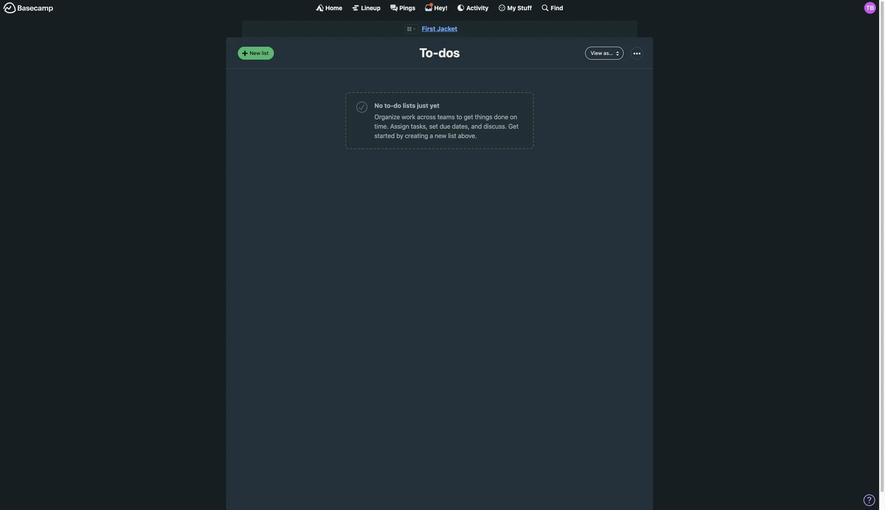 Task type: describe. For each thing, give the bounding box(es) containing it.
jacket
[[437, 25, 458, 32]]

no
[[375, 102, 383, 109]]

lists
[[403, 102, 416, 109]]

assign
[[390, 123, 409, 130]]

hey!
[[435, 4, 448, 11]]

work
[[402, 113, 416, 120]]

pings button
[[390, 4, 416, 12]]

as…
[[604, 50, 613, 56]]

tyler black image
[[865, 2, 877, 14]]

new list link
[[238, 47, 274, 60]]

get
[[464, 113, 474, 120]]

things
[[475, 113, 493, 120]]

first
[[422, 25, 436, 32]]

0 vertical spatial list
[[262, 50, 269, 56]]

no to-do lists just yet
[[375, 102, 440, 109]]

on
[[510, 113, 518, 120]]

organize work across teams to get things done on time. assign tasks, set due dates, and discuss. get started by creating a new list above.
[[375, 113, 519, 139]]

yet
[[430, 102, 440, 109]]

organize
[[375, 113, 400, 120]]

lineup
[[361, 4, 381, 11]]

a
[[430, 132, 433, 139]]

by
[[397, 132, 404, 139]]

done
[[494, 113, 509, 120]]

time.
[[375, 123, 389, 130]]

switch accounts image
[[3, 2, 53, 14]]

view as… button
[[586, 47, 624, 60]]

stuff
[[518, 4, 532, 11]]

started
[[375, 132, 395, 139]]

find button
[[542, 4, 564, 12]]

across
[[417, 113, 436, 120]]

home
[[326, 4, 343, 11]]

dos
[[439, 45, 460, 60]]

hey! button
[[425, 3, 448, 12]]

tasks,
[[411, 123, 428, 130]]

home link
[[316, 4, 343, 12]]

discuss.
[[484, 123, 507, 130]]



Task type: locate. For each thing, give the bounding box(es) containing it.
due
[[440, 123, 451, 130]]

list inside the organize work across teams to get things done on time. assign tasks, set due dates, and discuss. get started by creating a new list above.
[[448, 132, 457, 139]]

list right 'new'
[[448, 132, 457, 139]]

pings
[[400, 4, 416, 11]]

list right new
[[262, 50, 269, 56]]

dates,
[[452, 123, 470, 130]]

to-dos
[[420, 45, 460, 60]]

first jacket
[[422, 25, 458, 32]]

set
[[430, 123, 438, 130]]

1 vertical spatial list
[[448, 132, 457, 139]]

0 horizontal spatial list
[[262, 50, 269, 56]]

do
[[394, 102, 402, 109]]

just
[[417, 102, 429, 109]]

view as…
[[591, 50, 613, 56]]

to
[[457, 113, 463, 120]]

above.
[[458, 132, 477, 139]]

view
[[591, 50, 603, 56]]

main element
[[0, 0, 880, 15]]

new list
[[250, 50, 269, 56]]

find
[[551, 4, 564, 11]]

creating
[[405, 132, 428, 139]]

new
[[435, 132, 447, 139]]

list
[[262, 50, 269, 56], [448, 132, 457, 139]]

to-
[[420, 45, 439, 60]]

first jacket link
[[422, 25, 458, 32]]

get
[[509, 123, 519, 130]]

1 horizontal spatial list
[[448, 132, 457, 139]]

my stuff button
[[498, 4, 532, 12]]

my
[[508, 4, 516, 11]]

my stuff
[[508, 4, 532, 11]]

to-
[[385, 102, 394, 109]]

and
[[472, 123, 482, 130]]

lineup link
[[352, 4, 381, 12]]

activity
[[467, 4, 489, 11]]

activity link
[[457, 4, 489, 12]]

new
[[250, 50, 260, 56]]

teams
[[438, 113, 455, 120]]



Task type: vqa. For each thing, say whether or not it's contained in the screenshot.
lineup link
yes



